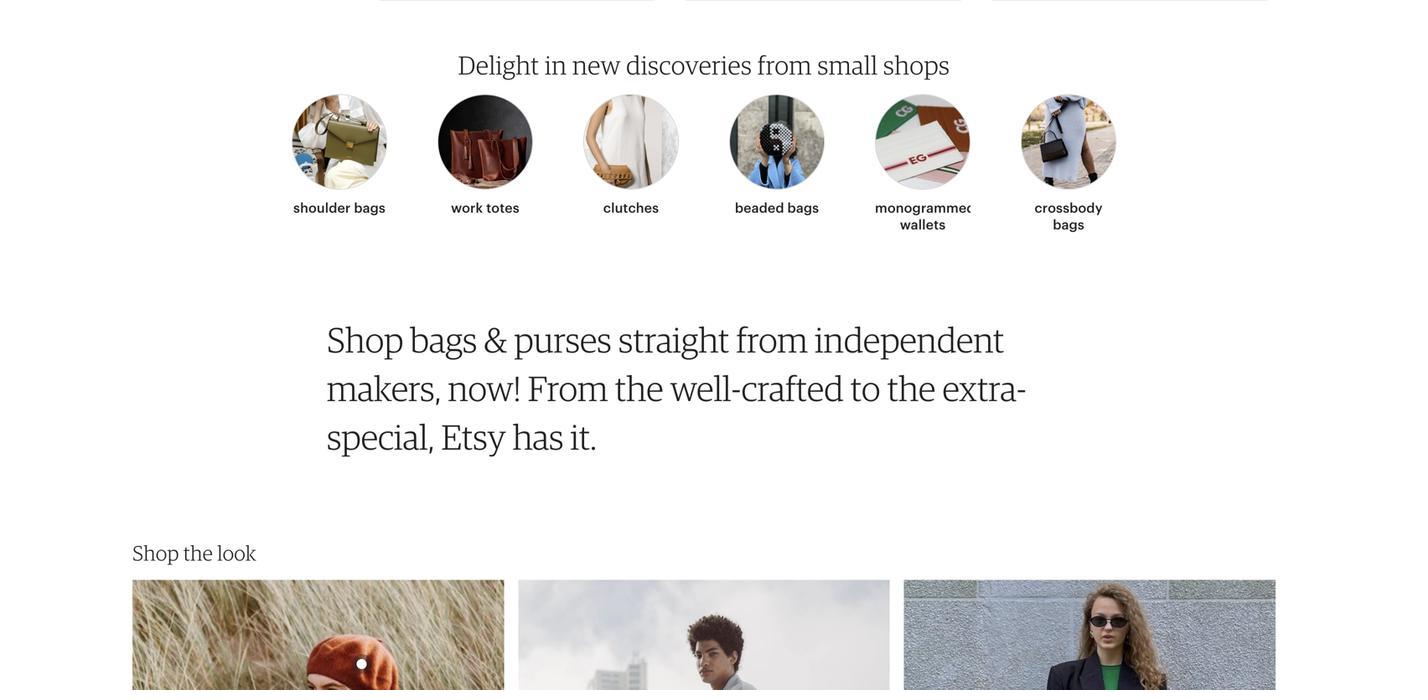Task type: vqa. For each thing, say whether or not it's contained in the screenshot.
off) inside the $ 37.51 $ 125.03 (70% off) Sale ends in 3 hours Free shipping
no



Task type: describe. For each thing, give the bounding box(es) containing it.
1 horizontal spatial the
[[615, 368, 664, 409]]

work totes link
[[438, 84, 533, 223]]

look
[[217, 541, 257, 566]]

from inside shop bags & purses straight from independent makers, now! from the well-crafted to the extra- special, etsy has it.
[[736, 319, 808, 361]]

beaded
[[735, 201, 784, 216]]

bags for shoulder
[[354, 201, 386, 216]]

crossbody
[[1035, 201, 1103, 216]]

in
[[545, 49, 567, 80]]

2 horizontal spatial the
[[887, 368, 936, 409]]

small
[[818, 49, 878, 80]]

discoveries
[[626, 49, 752, 80]]

bags for crossbody
[[1053, 217, 1085, 233]]

shops
[[884, 49, 950, 80]]

work
[[451, 201, 483, 216]]

delight in new discoveries from small shops
[[458, 49, 950, 80]]

clutches
[[603, 201, 659, 216]]

0 vertical spatial from
[[758, 49, 812, 80]]

beaded bags
[[735, 201, 819, 216]]

image containing listing leather crossbody bag from lindenisenough image
[[518, 580, 890, 691]]

shoulder
[[293, 201, 351, 216]]

shop the look
[[132, 541, 257, 566]]

monogrammed wallets link
[[875, 84, 975, 240]]

extra-
[[943, 368, 1027, 409]]

clutches link
[[583, 84, 679, 223]]

shoulder bags
[[293, 201, 386, 216]]

shop for shop the look
[[132, 541, 179, 566]]



Task type: locate. For each thing, give the bounding box(es) containing it.
work totes
[[451, 201, 520, 216]]

bags left &
[[410, 319, 477, 361]]

wallets
[[900, 217, 946, 233]]

from left small
[[758, 49, 812, 80]]

shoulder bags link
[[292, 84, 387, 223]]

beaded bags link
[[729, 84, 825, 223]]

straight
[[619, 319, 730, 361]]

0 vertical spatial shop
[[327, 319, 404, 361]]

bags
[[354, 201, 386, 216], [788, 201, 819, 216], [1053, 217, 1085, 233], [410, 319, 477, 361]]

to
[[851, 368, 881, 409]]

delight
[[458, 49, 540, 80]]

crossbody bags link
[[1021, 84, 1117, 240]]

crafted
[[742, 368, 844, 409]]

shop left the "look"
[[132, 541, 179, 566]]

0 horizontal spatial shop
[[132, 541, 179, 566]]

shop inside shop bags & purses straight from independent makers, now! from the well-crafted to the extra- special, etsy has it.
[[327, 319, 404, 361]]

shop bags & purses straight from independent makers, now! from the well-crafted to the extra- special, etsy has it.
[[327, 319, 1027, 458]]

1 vertical spatial from
[[736, 319, 808, 361]]

new
[[573, 49, 621, 80]]

from up crafted
[[736, 319, 808, 361]]

the left the "look"
[[183, 541, 213, 566]]

shop for shop bags & purses straight from independent makers, now! from the well-crafted to the extra- special, etsy has it.
[[327, 319, 404, 361]]

purses
[[514, 319, 612, 361]]

bags right shoulder
[[354, 201, 386, 216]]

special,
[[327, 416, 435, 458]]

bags right beaded at the right of the page
[[788, 201, 819, 216]]

&
[[484, 319, 507, 361]]

independent
[[815, 319, 1005, 361]]

the right to
[[887, 368, 936, 409]]

bags for beaded
[[788, 201, 819, 216]]

1 horizontal spatial shop
[[327, 319, 404, 361]]

bags down crossbody
[[1053, 217, 1085, 233]]

0 horizontal spatial the
[[183, 541, 213, 566]]

1 vertical spatial shop
[[132, 541, 179, 566]]

makers,
[[327, 368, 441, 409]]

monogrammed wallets
[[875, 201, 975, 233]]

crossbody bags
[[1035, 201, 1103, 233]]

from
[[528, 368, 608, 409]]

image containing listing crossbody bag from willowleatherdesigns image
[[132, 580, 504, 691]]

well-
[[670, 368, 742, 409]]

image containing listing reusable bag from libelt image
[[904, 580, 1276, 691]]

shop up makers,
[[327, 319, 404, 361]]

the down straight
[[615, 368, 664, 409]]

monogrammed
[[875, 201, 975, 216]]

totes
[[486, 201, 520, 216]]

bags inside crossbody bags
[[1053, 217, 1085, 233]]

etsy
[[441, 416, 506, 458]]

from
[[758, 49, 812, 80], [736, 319, 808, 361]]

now!
[[448, 368, 521, 409]]

has
[[513, 416, 564, 458]]

shop
[[327, 319, 404, 361], [132, 541, 179, 566]]

the
[[615, 368, 664, 409], [887, 368, 936, 409], [183, 541, 213, 566]]

bags for shop
[[410, 319, 477, 361]]

it.
[[570, 416, 597, 458]]

bags inside shop bags & purses straight from independent makers, now! from the well-crafted to the extra- special, etsy has it.
[[410, 319, 477, 361]]



